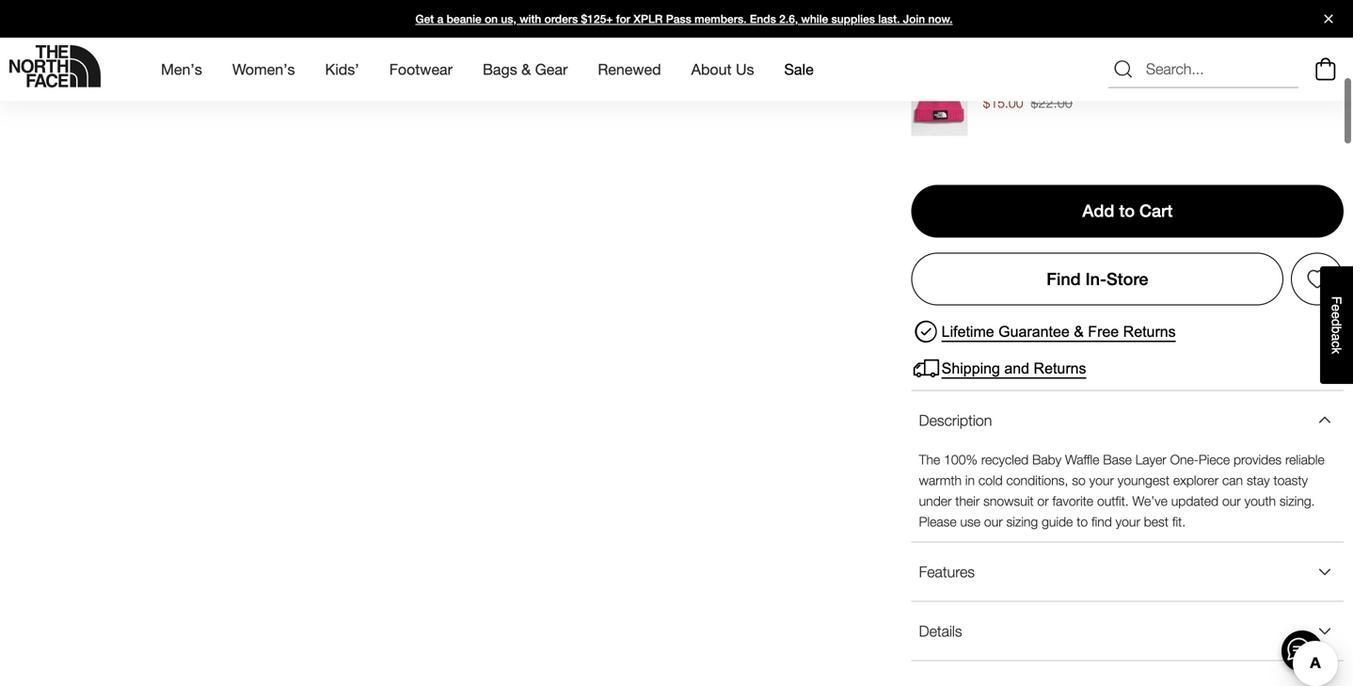 Task type: locate. For each thing, give the bounding box(es) containing it.
view cart image
[[1311, 55, 1341, 84]]

baby inside the 100% recycled baby waffle base layer one-piece provides reliable warmth in cold conditions, so your youngest explorer can stay toasty under their snowsuit or favorite outfit. we've updated our youth sizing. please use our sizing guide to find your best fit.
[[1033, 452, 1062, 468]]

& inside 'link'
[[522, 60, 531, 78]]

orders
[[545, 12, 578, 25]]

e up b
[[1330, 312, 1345, 319]]

1 horizontal spatial our
[[1223, 493, 1241, 509]]

features button
[[912, 543, 1344, 601]]

to left find
[[1077, 514, 1088, 530]]

lifetime guarantee & free returns
[[942, 323, 1176, 340]]

find
[[1047, 269, 1081, 289]]

0 horizontal spatial a
[[437, 12, 444, 25]]

description button
[[912, 391, 1344, 450]]

1 vertical spatial your
[[1116, 514, 1141, 530]]

layer
[[1136, 452, 1167, 468]]

returns
[[1124, 323, 1176, 340], [1034, 360, 1087, 377]]

find in-store button
[[912, 253, 1284, 305]]

to right like
[[1069, 74, 1080, 89]]

to
[[1069, 74, 1080, 89], [1119, 201, 1135, 221], [1077, 514, 1088, 530]]

beanie?
[[1202, 74, 1247, 89]]

shipping
[[942, 360, 1000, 377]]

baby up conditions,
[[1033, 452, 1062, 468]]

2 vertical spatial to
[[1077, 514, 1088, 530]]

a right get
[[437, 12, 444, 25]]

0 vertical spatial your
[[1090, 473, 1114, 488]]

&
[[522, 60, 531, 78], [1074, 323, 1084, 340]]

0 vertical spatial returns
[[1124, 323, 1176, 340]]

0 horizontal spatial baby
[[1033, 452, 1062, 468]]

cold
[[979, 473, 1003, 488]]

while
[[801, 12, 828, 25]]

1 e from the top
[[1330, 304, 1345, 312]]

and
[[1005, 360, 1030, 377]]

footwear link
[[389, 44, 453, 95]]

free
[[1088, 323, 1119, 340]]

$125+
[[581, 12, 613, 25]]

f e e d b a c k button
[[1321, 266, 1354, 384]]

k
[[1330, 348, 1345, 354]]

1 horizontal spatial baby
[[1110, 74, 1139, 89]]

1 vertical spatial a
[[1330, 334, 1345, 341]]

1 vertical spatial our
[[984, 514, 1003, 530]]

f e e d b a c k
[[1330, 296, 1345, 354]]

1 vertical spatial to
[[1119, 201, 1135, 221]]

snowsuit
[[984, 493, 1034, 509]]

guarantee
[[999, 323, 1070, 340]]

beanie
[[447, 12, 482, 25]]

select button
[[1251, 70, 1288, 93]]

returns down the lifetime guarantee & free returns
[[1034, 360, 1087, 377]]

c
[[1330, 341, 1345, 348]]

& inside "button"
[[1074, 323, 1084, 340]]

your down "outfit."
[[1116, 514, 1141, 530]]

our
[[1223, 493, 1241, 509], [984, 514, 1003, 530]]

so
[[1072, 473, 1086, 488]]

shipping and returns
[[942, 360, 1087, 377]]

baby right the add
[[1110, 74, 1139, 89]]

women's link
[[232, 44, 295, 95]]

0 vertical spatial our
[[1223, 493, 1241, 509]]

about
[[691, 60, 732, 78]]

$15.00
[[983, 95, 1024, 111]]

1 vertical spatial returns
[[1034, 360, 1087, 377]]

members.
[[695, 12, 747, 25]]

details
[[919, 622, 962, 640]]

shipping and returns button
[[912, 354, 1087, 384]]

one-
[[1170, 452, 1199, 468]]

1 horizontal spatial your
[[1116, 514, 1141, 530]]

youngest
[[1118, 473, 1170, 488]]

reliable
[[1286, 452, 1325, 468]]

a
[[437, 12, 444, 25], [1330, 334, 1345, 341]]

0 horizontal spatial &
[[522, 60, 531, 78]]

& left the gear
[[522, 60, 531, 78]]

in-
[[1086, 269, 1107, 289]]

1 horizontal spatial &
[[1074, 323, 1084, 340]]

extras
[[912, 34, 954, 52]]

warmth
[[919, 473, 962, 488]]

1 vertical spatial baby
[[1033, 452, 1062, 468]]

our down can
[[1223, 493, 1241, 509]]

use
[[961, 514, 981, 530]]

add
[[1084, 74, 1106, 89]]

details button
[[912, 602, 1344, 660]]

youth
[[1245, 493, 1276, 509]]

Search search field
[[1109, 51, 1299, 88]]

returns inside shipping and returns button
[[1034, 360, 1087, 377]]

0 horizontal spatial our
[[984, 514, 1003, 530]]

your
[[1090, 473, 1114, 488], [1116, 514, 1141, 530]]

& left free
[[1074, 323, 1084, 340]]

get
[[416, 12, 434, 25]]

your right so
[[1090, 473, 1114, 488]]

sale link
[[785, 44, 814, 95]]

find in-store
[[1047, 269, 1149, 289]]

us,
[[501, 12, 517, 25]]

returns right free
[[1124, 323, 1176, 340]]

close image
[[1317, 15, 1341, 23]]

sizing
[[1007, 514, 1038, 530]]

lifetime guarantee & free returns button
[[912, 317, 1176, 347]]

a up k
[[1330, 334, 1345, 341]]

renewed
[[598, 60, 661, 78]]

0 vertical spatial baby
[[1110, 74, 1139, 89]]

0 horizontal spatial returns
[[1034, 360, 1087, 377]]

would
[[983, 74, 1019, 89]]

1 horizontal spatial a
[[1330, 334, 1345, 341]]

100%
[[944, 452, 978, 468]]

the
[[919, 452, 941, 468]]

0 vertical spatial &
[[522, 60, 531, 78]]

to right add
[[1119, 201, 1135, 221]]

recycled
[[982, 452, 1029, 468]]

add to cart button
[[912, 185, 1344, 238]]

on
[[485, 12, 498, 25]]

1 horizontal spatial returns
[[1124, 323, 1176, 340]]

1 vertical spatial &
[[1074, 323, 1084, 340]]

get a beanie on us, with orders $125+ for xplr pass members. ends 2.6, while supplies last. join now. link
[[0, 0, 1354, 38]]

e up d
[[1330, 304, 1345, 312]]

0 vertical spatial a
[[437, 12, 444, 25]]

2 e from the top
[[1330, 312, 1345, 319]]

women's
[[232, 60, 295, 78]]

footwear
[[389, 60, 453, 78]]

renewed link
[[598, 44, 661, 95]]

provides
[[1234, 452, 1282, 468]]

like
[[1047, 74, 1066, 89]]

our right use
[[984, 514, 1003, 530]]

toasty
[[1274, 473, 1308, 488]]



Task type: describe. For each thing, give the bounding box(es) containing it.
conditions,
[[1007, 473, 1069, 488]]

join
[[903, 12, 925, 25]]

find
[[1092, 514, 1112, 530]]

bags & gear
[[483, 60, 568, 78]]

please
[[919, 514, 957, 530]]

bags
[[483, 60, 517, 78]]

$22.00
[[1031, 95, 1073, 111]]

kids' link
[[325, 44, 359, 95]]

description
[[919, 411, 992, 429]]

add
[[1083, 201, 1115, 221]]

supplies
[[832, 12, 875, 25]]

sizing.
[[1280, 493, 1315, 509]]

can
[[1223, 473, 1243, 488]]

get a beanie on us, with orders $125+ for xplr pass members. ends 2.6, while supplies last. join now.
[[416, 12, 953, 25]]

f
[[1330, 296, 1345, 304]]

updated
[[1172, 493, 1219, 509]]

cart
[[1140, 201, 1173, 221]]

would you like to add baby box logo beanie? select
[[983, 74, 1287, 89]]

features
[[919, 563, 975, 581]]

lifetime
[[942, 323, 995, 340]]

kids'
[[325, 60, 359, 78]]

0 vertical spatial to
[[1069, 74, 1080, 89]]

logo
[[1169, 74, 1198, 89]]

their
[[956, 493, 980, 509]]

add to cart
[[1083, 201, 1173, 221]]

favorite
[[1053, 493, 1094, 509]]

men's link
[[161, 44, 202, 95]]

last.
[[879, 12, 900, 25]]

base
[[1103, 452, 1132, 468]]

xplr
[[634, 12, 663, 25]]

gear
[[535, 60, 568, 78]]

we've
[[1133, 493, 1168, 509]]

0 horizontal spatial your
[[1090, 473, 1114, 488]]

2.6,
[[780, 12, 798, 25]]

explorer
[[1174, 473, 1219, 488]]

a inside button
[[1330, 334, 1345, 341]]

bags & gear link
[[483, 44, 568, 95]]

or
[[1038, 493, 1049, 509]]

with
[[520, 12, 542, 25]]

now.
[[929, 12, 953, 25]]

b
[[1330, 326, 1345, 334]]

ends
[[750, 12, 776, 25]]

guide
[[1042, 514, 1073, 530]]

pass
[[666, 12, 692, 25]]

waffle
[[1066, 452, 1100, 468]]

in
[[966, 473, 975, 488]]

for
[[616, 12, 631, 25]]

store
[[1107, 269, 1149, 289]]

the north face home page image
[[9, 45, 101, 88]]

about us
[[691, 60, 754, 78]]

the 100% recycled baby waffle base layer one-piece provides reliable warmth in cold conditions, so your youngest explorer can stay toasty under their snowsuit or favorite outfit. we've updated our youth sizing. please use our sizing guide to find your best fit.
[[919, 452, 1325, 530]]

outfit.
[[1097, 493, 1129, 509]]

us
[[736, 60, 754, 78]]

search all image
[[1113, 58, 1135, 81]]

box
[[1143, 74, 1165, 89]]

sale
[[785, 60, 814, 78]]

stay
[[1247, 473, 1270, 488]]

returns inside lifetime guarantee & free returns "button"
[[1124, 323, 1176, 340]]

about us link
[[691, 44, 754, 95]]

baby box logo beanie image
[[912, 70, 968, 136]]

to inside the 100% recycled baby waffle base layer one-piece provides reliable warmth in cold conditions, so your youngest explorer can stay toasty under their snowsuit or favorite outfit. we've updated our youth sizing. please use our sizing guide to find your best fit.
[[1077, 514, 1088, 530]]

to inside 'button'
[[1119, 201, 1135, 221]]

under
[[919, 493, 952, 509]]

best
[[1144, 514, 1169, 530]]

fit.
[[1173, 514, 1186, 530]]



Task type: vqa. For each thing, say whether or not it's contained in the screenshot.
2nd 'ALMOND BUTTER' icon from the top
no



